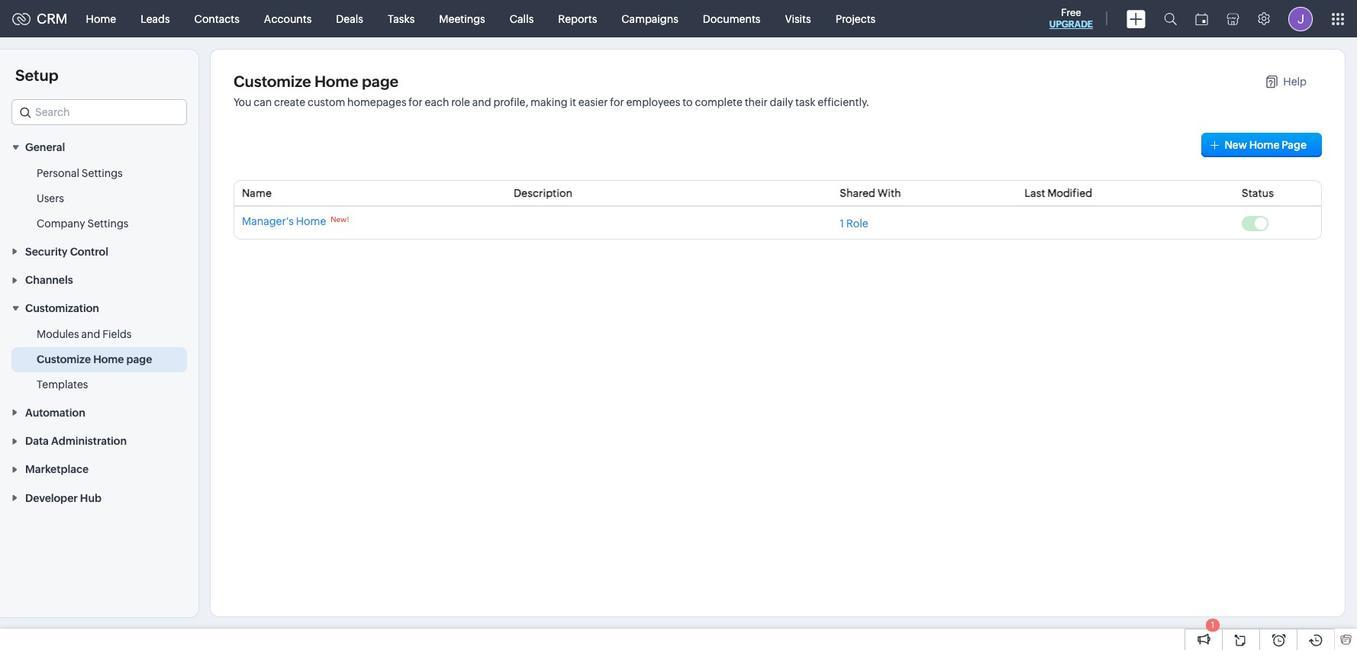 Task type: vqa. For each thing, say whether or not it's contained in the screenshot.
Daily
yes



Task type: describe. For each thing, give the bounding box(es) containing it.
channels
[[25, 274, 73, 286]]

create
[[274, 96, 306, 108]]

name
[[242, 187, 272, 199]]

1 for 1 role
[[840, 217, 844, 229]]

documents link
[[691, 0, 773, 37]]

easier
[[579, 96, 608, 108]]

customize home page inside customization region
[[37, 354, 152, 366]]

page
[[1282, 139, 1307, 151]]

data administration
[[25, 435, 127, 448]]

manager's home link
[[242, 215, 326, 228]]

manager's home new!
[[242, 215, 349, 228]]

shared with
[[840, 187, 902, 199]]

crm link
[[12, 11, 68, 27]]

row containing name
[[234, 181, 1322, 207]]

personal
[[37, 167, 79, 180]]

0 vertical spatial customize home page
[[234, 73, 399, 90]]

last
[[1025, 187, 1046, 199]]

data administration button
[[0, 427, 199, 455]]

channels button
[[0, 265, 199, 294]]

role
[[451, 96, 470, 108]]

leads link
[[128, 0, 182, 37]]

free upgrade
[[1050, 7, 1093, 30]]

settings for company settings
[[87, 218, 129, 230]]

modules and fields
[[37, 329, 132, 341]]

customize home page link
[[37, 352, 152, 368]]

marketplace button
[[0, 455, 199, 484]]

customization region
[[0, 323, 199, 398]]

contacts link
[[182, 0, 252, 37]]

templates
[[37, 379, 88, 391]]

modules and fields link
[[37, 327, 132, 342]]

visits link
[[773, 0, 824, 37]]

last modified
[[1025, 187, 1093, 199]]

hub
[[80, 492, 102, 505]]

leads
[[141, 13, 170, 25]]

new
[[1225, 139, 1248, 151]]

efficiently.
[[818, 96, 870, 108]]

settings for personal settings
[[82, 167, 123, 180]]

data
[[25, 435, 49, 448]]

1 horizontal spatial customize
[[234, 73, 311, 90]]

company settings
[[37, 218, 129, 230]]

home up custom
[[315, 73, 359, 90]]

security control button
[[0, 237, 199, 265]]

developer hub
[[25, 492, 102, 505]]

general button
[[0, 133, 199, 161]]

modules
[[37, 329, 79, 341]]

documents
[[703, 13, 761, 25]]

Search text field
[[12, 100, 186, 124]]

customization button
[[0, 294, 199, 323]]

home right crm
[[86, 13, 116, 25]]

automation button
[[0, 398, 199, 427]]

1 for 1
[[1212, 621, 1215, 630]]

new!
[[331, 215, 349, 224]]

general region
[[0, 161, 199, 237]]

you can create custom homepages for each role and profile, making it easier for employees to complete their daily task efficiently.
[[234, 96, 870, 108]]

1 role
[[840, 217, 869, 229]]

can
[[254, 96, 272, 108]]

contacts
[[194, 13, 240, 25]]

profile,
[[494, 96, 529, 108]]

automation
[[25, 407, 85, 419]]

description
[[514, 187, 573, 199]]

daily
[[770, 96, 794, 108]]

personal settings
[[37, 167, 123, 180]]

logo image
[[12, 13, 31, 25]]

profile image
[[1289, 6, 1313, 31]]

employees
[[626, 96, 681, 108]]

users
[[37, 193, 64, 205]]

customization
[[25, 303, 99, 315]]

templates link
[[37, 378, 88, 393]]

to
[[683, 96, 693, 108]]

task
[[796, 96, 816, 108]]

with
[[878, 187, 902, 199]]

marketplace
[[25, 464, 89, 476]]

users link
[[37, 191, 64, 206]]

search element
[[1155, 0, 1187, 37]]

their
[[745, 96, 768, 108]]

company
[[37, 218, 85, 230]]

setup
[[15, 66, 58, 84]]

create menu image
[[1127, 10, 1146, 28]]

custom
[[308, 96, 345, 108]]

home left new!
[[296, 215, 326, 228]]



Task type: locate. For each thing, give the bounding box(es) containing it.
0 horizontal spatial customize home page
[[37, 354, 152, 366]]

1 horizontal spatial and
[[472, 96, 491, 108]]

1 vertical spatial customize home page
[[37, 354, 152, 366]]

control
[[70, 246, 108, 258]]

projects
[[836, 13, 876, 25]]

security control
[[25, 246, 108, 258]]

role
[[847, 217, 869, 229]]

meetings
[[439, 13, 485, 25]]

0 vertical spatial settings
[[82, 167, 123, 180]]

visits
[[785, 13, 811, 25]]

home link
[[74, 0, 128, 37]]

reports link
[[546, 0, 610, 37]]

new home page button
[[1202, 133, 1323, 157]]

settings up security control dropdown button
[[87, 218, 129, 230]]

for right easier
[[610, 96, 624, 108]]

help
[[1284, 76, 1307, 88]]

calls
[[510, 13, 534, 25]]

modified
[[1048, 187, 1093, 199]]

help link
[[1267, 76, 1307, 88]]

settings down general dropdown button
[[82, 167, 123, 180]]

customize
[[234, 73, 311, 90], [37, 354, 91, 366]]

developer hub button
[[0, 484, 199, 512]]

page
[[362, 73, 399, 90], [126, 354, 152, 366]]

customize home page down the modules and fields
[[37, 354, 152, 366]]

0 vertical spatial and
[[472, 96, 491, 108]]

administration
[[51, 435, 127, 448]]

None field
[[11, 99, 187, 125]]

each
[[425, 96, 449, 108]]

complete
[[695, 96, 743, 108]]

campaigns link
[[610, 0, 691, 37]]

new home page
[[1225, 139, 1307, 151]]

you
[[234, 96, 252, 108]]

0 vertical spatial page
[[362, 73, 399, 90]]

calendar image
[[1196, 13, 1209, 25]]

1 vertical spatial page
[[126, 354, 152, 366]]

1
[[840, 217, 844, 229], [1212, 621, 1215, 630]]

accounts
[[264, 13, 312, 25]]

0 vertical spatial customize
[[234, 73, 311, 90]]

customize up templates link
[[37, 354, 91, 366]]

1 horizontal spatial page
[[362, 73, 399, 90]]

upgrade
[[1050, 19, 1093, 30]]

tasks link
[[376, 0, 427, 37]]

crm
[[37, 11, 68, 27]]

settings
[[82, 167, 123, 180], [87, 218, 129, 230]]

and inside customization region
[[81, 329, 100, 341]]

security
[[25, 246, 68, 258]]

homepages
[[347, 96, 407, 108]]

calls link
[[498, 0, 546, 37]]

0 horizontal spatial for
[[409, 96, 423, 108]]

general
[[25, 142, 65, 154]]

0 horizontal spatial customize
[[37, 354, 91, 366]]

1 vertical spatial and
[[81, 329, 100, 341]]

customize up can
[[234, 73, 311, 90]]

projects link
[[824, 0, 888, 37]]

1 horizontal spatial for
[[610, 96, 624, 108]]

row
[[234, 181, 1322, 207]]

fields
[[102, 329, 132, 341]]

free
[[1062, 7, 1082, 18]]

1 vertical spatial customize
[[37, 354, 91, 366]]

customize home page up custom
[[234, 73, 399, 90]]

0 horizontal spatial page
[[126, 354, 152, 366]]

home right new
[[1250, 139, 1280, 151]]

and right role at the top left
[[472, 96, 491, 108]]

1 horizontal spatial 1
[[1212, 621, 1215, 630]]

0 vertical spatial 1
[[840, 217, 844, 229]]

page up "homepages"
[[362, 73, 399, 90]]

0 horizontal spatial 1
[[840, 217, 844, 229]]

customize home page
[[234, 73, 399, 90], [37, 354, 152, 366]]

profile element
[[1280, 0, 1323, 37]]

home
[[86, 13, 116, 25], [315, 73, 359, 90], [1250, 139, 1280, 151], [296, 215, 326, 228], [93, 354, 124, 366]]

deals
[[336, 13, 363, 25]]

create menu element
[[1118, 0, 1155, 37]]

status
[[1242, 187, 1274, 199]]

it
[[570, 96, 576, 108]]

home down fields
[[93, 354, 124, 366]]

customize inside 'link'
[[37, 354, 91, 366]]

1 vertical spatial settings
[[87, 218, 129, 230]]

for left each
[[409, 96, 423, 108]]

personal settings link
[[37, 166, 123, 181]]

meetings link
[[427, 0, 498, 37]]

2 for from the left
[[610, 96, 624, 108]]

company settings link
[[37, 216, 129, 232]]

making
[[531, 96, 568, 108]]

accounts link
[[252, 0, 324, 37]]

1 vertical spatial 1
[[1212, 621, 1215, 630]]

tasks
[[388, 13, 415, 25]]

0 horizontal spatial and
[[81, 329, 100, 341]]

1 horizontal spatial customize home page
[[234, 73, 399, 90]]

for
[[409, 96, 423, 108], [610, 96, 624, 108]]

manager's
[[242, 215, 294, 228]]

page inside 'link'
[[126, 354, 152, 366]]

home inside button
[[1250, 139, 1280, 151]]

search image
[[1165, 12, 1177, 25]]

campaigns
[[622, 13, 679, 25]]

developer
[[25, 492, 78, 505]]

1 for from the left
[[409, 96, 423, 108]]

and up customize home page 'link'
[[81, 329, 100, 341]]

home inside 'link'
[[93, 354, 124, 366]]

page down fields
[[126, 354, 152, 366]]

reports
[[558, 13, 597, 25]]

settings inside "link"
[[82, 167, 123, 180]]



